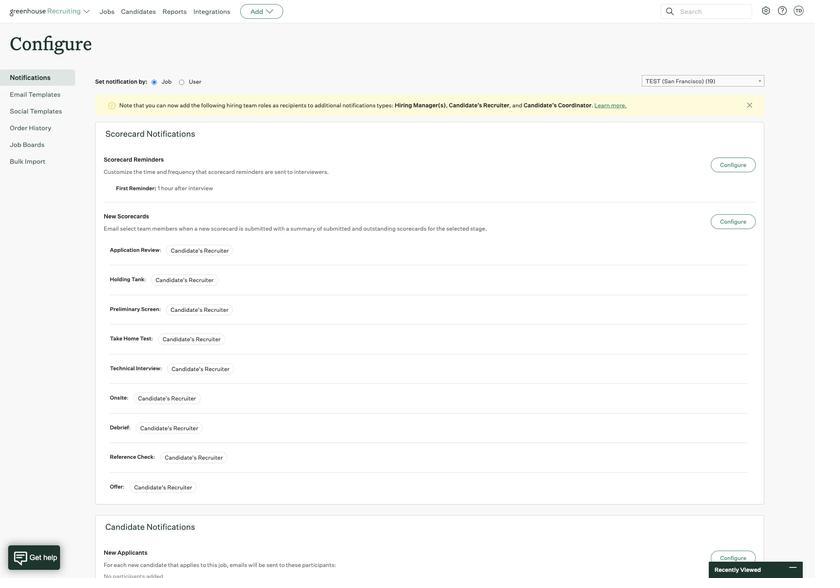 Task type: vqa. For each thing, say whether or not it's contained in the screenshot.
Offers
no



Task type: locate. For each thing, give the bounding box(es) containing it.
1 horizontal spatial a
[[286, 225, 289, 232]]

recipients
[[280, 102, 307, 109]]

a right when
[[194, 225, 198, 232]]

learn
[[594, 102, 610, 109]]

now
[[167, 102, 178, 109]]

0 horizontal spatial and
[[157, 168, 167, 175]]

candidate's right interview
[[172, 366, 203, 372]]

sent right are
[[274, 168, 286, 175]]

candidate's down when
[[171, 247, 203, 254]]

submitted right of
[[323, 225, 351, 232]]

import
[[25, 157, 45, 166]]

debrief :
[[110, 424, 132, 431]]

0 vertical spatial email
[[10, 90, 27, 99]]

email select team members when a new scorecard is submitted with a summary of submitted and outstanding scorecards for the selected stage.
[[104, 225, 487, 232]]

onsite :
[[110, 395, 130, 401]]

job
[[162, 78, 173, 85], [10, 141, 21, 149]]

0 horizontal spatial submitted
[[245, 225, 272, 232]]

sent right be
[[266, 562, 278, 569]]

job up bulk
[[10, 141, 21, 149]]

scorecard
[[208, 168, 235, 175], [211, 225, 238, 232]]

candidate's down interview
[[138, 395, 170, 402]]

technical interview :
[[110, 365, 163, 372]]

candidate's recruiter for offer :
[[134, 484, 192, 491]]

as
[[273, 102, 279, 109]]

selected
[[446, 225, 469, 232]]

1 vertical spatial job
[[10, 141, 21, 149]]

email for email templates
[[10, 90, 27, 99]]

configure image
[[761, 6, 771, 16]]

user
[[189, 78, 201, 85]]

candidate's recruiter for application review :
[[171, 247, 229, 254]]

1 vertical spatial notifications
[[146, 129, 195, 139]]

new down applicants
[[128, 562, 139, 569]]

order history link
[[10, 123, 72, 133]]

2 vertical spatial the
[[436, 225, 445, 232]]

preliminary screen :
[[110, 306, 162, 312]]

candidates
[[121, 7, 156, 16]]

recruiter for application review :
[[204, 247, 229, 254]]

templates for social templates
[[30, 107, 62, 115]]

reminder
[[129, 185, 154, 191]]

can
[[156, 102, 166, 109]]

(san
[[662, 78, 675, 85]]

the left time
[[134, 168, 142, 175]]

scorecard reminders
[[104, 156, 164, 163]]

email
[[10, 90, 27, 99], [104, 225, 119, 232]]

2 configure button from the top
[[711, 214, 756, 229]]

candidate's
[[171, 247, 203, 254], [156, 277, 188, 284], [171, 306, 202, 313], [163, 336, 195, 343], [172, 366, 203, 372], [138, 395, 170, 402], [140, 425, 172, 432], [165, 454, 197, 461], [134, 484, 166, 491]]

participants:
[[302, 562, 336, 569]]

0 horizontal spatial job
[[10, 141, 21, 149]]

0 vertical spatial job
[[162, 78, 173, 85]]

0 horizontal spatial team
[[137, 225, 151, 232]]

candidate's right tank
[[156, 277, 188, 284]]

to left the this
[[201, 562, 206, 569]]

and
[[512, 102, 522, 109], [157, 168, 167, 175], [352, 225, 362, 232]]

1 vertical spatial templates
[[30, 107, 62, 115]]

hiring
[[227, 102, 242, 109]]

1 vertical spatial scorecard
[[104, 156, 132, 163]]

2 horizontal spatial the
[[436, 225, 445, 232]]

boards
[[23, 141, 44, 149]]

recruiter for offer :
[[167, 484, 192, 491]]

to right are
[[287, 168, 293, 175]]

offer
[[110, 484, 123, 490]]

new left scorecards on the left top
[[104, 213, 116, 220]]

first
[[116, 185, 128, 191]]

learn more. link
[[594, 102, 627, 109]]

: right holding
[[144, 276, 146, 283]]

screen
[[141, 306, 159, 312]]

candidate
[[105, 522, 145, 532]]

recently
[[715, 567, 739, 574]]

new
[[104, 213, 116, 220], [104, 550, 116, 557]]

email templates link
[[10, 90, 72, 99]]

1 horizontal spatial and
[[352, 225, 362, 232]]

0 horizontal spatial candidate's
[[449, 102, 482, 109]]

new for new applicants
[[104, 550, 116, 557]]

configure for email select team members when a new scorecard is submitted with a summary of submitted and outstanding scorecards for the selected stage.
[[720, 218, 746, 225]]

templates down email templates link at the left top of the page
[[30, 107, 62, 115]]

new
[[199, 225, 210, 232], [128, 562, 139, 569]]

home
[[123, 335, 139, 342]]

0 vertical spatial new
[[104, 213, 116, 220]]

email for email select team members when a new scorecard is submitted with a summary of submitted and outstanding scorecards for the selected stage.
[[104, 225, 119, 232]]

0 horizontal spatial email
[[10, 90, 27, 99]]

candidate's right manager(s)
[[449, 102, 482, 109]]

reminders
[[236, 168, 263, 175]]

1 horizontal spatial team
[[243, 102, 257, 109]]

add button
[[240, 4, 283, 19]]

candidate's recruiter
[[171, 247, 229, 254], [156, 277, 214, 284], [171, 306, 229, 313], [163, 336, 221, 343], [172, 366, 229, 372], [138, 395, 196, 402], [140, 425, 198, 432], [165, 454, 223, 461], [134, 484, 192, 491]]

candidate's recruiter for onsite :
[[138, 395, 196, 402]]

1 new from the top
[[104, 213, 116, 220]]

review
[[141, 247, 160, 253]]

submitted right is
[[245, 225, 272, 232]]

0 vertical spatial configure button
[[711, 158, 756, 172]]

the right for
[[436, 225, 445, 232]]

technical
[[110, 365, 135, 372]]

td button
[[794, 6, 804, 16]]

candidate's
[[449, 102, 482, 109], [524, 102, 557, 109]]

1 vertical spatial email
[[104, 225, 119, 232]]

email up social at the top left of the page
[[10, 90, 27, 99]]

1 horizontal spatial ,
[[509, 102, 511, 109]]

0 horizontal spatial ,
[[446, 102, 448, 109]]

email left 'select'
[[104, 225, 119, 232]]

candidate's up check
[[140, 425, 172, 432]]

job right job option
[[162, 78, 173, 85]]

holding
[[110, 276, 130, 283]]

team right 'select'
[[137, 225, 151, 232]]

scorecard up 'scorecard reminders'
[[105, 129, 145, 139]]

that up interview
[[196, 168, 207, 175]]

social templates
[[10, 107, 62, 115]]

candidate's left 'coordinator'
[[524, 102, 557, 109]]

sent
[[274, 168, 286, 175], [266, 562, 278, 569]]

(19)
[[705, 78, 715, 85]]

reports link
[[162, 7, 187, 16]]

more.
[[611, 102, 627, 109]]

td
[[795, 8, 802, 13]]

: down 'members'
[[160, 247, 161, 253]]

test (san francisco) (19)
[[646, 78, 715, 85]]

applies
[[180, 562, 199, 569]]

recruiter for onsite :
[[171, 395, 196, 402]]

manager(s)
[[413, 102, 446, 109]]

2 , from the left
[[509, 102, 511, 109]]

test
[[140, 335, 151, 342]]

: left 1 at the left top of page
[[154, 185, 156, 191]]

job for job boards
[[10, 141, 21, 149]]

1 horizontal spatial the
[[191, 102, 200, 109]]

history
[[29, 124, 51, 132]]

1 vertical spatial and
[[157, 168, 167, 175]]

new up for
[[104, 550, 116, 557]]

1 vertical spatial new
[[104, 550, 116, 557]]

1 horizontal spatial email
[[104, 225, 119, 232]]

0 vertical spatial that
[[133, 102, 144, 109]]

submitted
[[245, 225, 272, 232], [323, 225, 351, 232]]

will
[[248, 562, 257, 569]]

0 horizontal spatial a
[[194, 225, 198, 232]]

1 horizontal spatial candidate's
[[524, 102, 557, 109]]

that left you
[[133, 102, 144, 109]]

configure button for customize the time and frequency that scorecard reminders are sent to interviewers.
[[711, 158, 756, 172]]

the right add at left
[[191, 102, 200, 109]]

recruiter for holding tank :
[[189, 277, 214, 284]]

candidate's down check
[[134, 484, 166, 491]]

1 vertical spatial the
[[134, 168, 142, 175]]

scorecard up interview
[[208, 168, 235, 175]]

candidate's recruiter for preliminary screen :
[[171, 306, 229, 313]]

new right when
[[199, 225, 210, 232]]

candidate's right check
[[165, 454, 197, 461]]

applicants
[[117, 550, 147, 557]]

summary
[[290, 225, 316, 232]]

0 vertical spatial scorecard
[[105, 129, 145, 139]]

2 vertical spatial notifications
[[146, 522, 195, 532]]

2 vertical spatial configure button
[[711, 551, 756, 566]]

types:
[[377, 102, 393, 109]]

debrief
[[110, 424, 129, 431]]

bulk import link
[[10, 157, 72, 166]]

2 vertical spatial and
[[352, 225, 362, 232]]

scorecards
[[397, 225, 427, 232]]

1 horizontal spatial that
[[168, 562, 179, 569]]

candidate's for debrief :
[[140, 425, 172, 432]]

2 a from the left
[[286, 225, 289, 232]]

configure
[[10, 31, 92, 55], [720, 161, 746, 168], [720, 218, 746, 225], [720, 555, 746, 562]]

test
[[646, 78, 661, 85]]

for each new candidate that applies to this job, emails will be sent to these participants:
[[104, 562, 336, 569]]

scorecard for scorecard notifications
[[105, 129, 145, 139]]

: inside first reminder : 1 hour after interview
[[154, 185, 156, 191]]

interview
[[136, 365, 160, 372]]

that left applies
[[168, 562, 179, 569]]

1 horizontal spatial submitted
[[323, 225, 351, 232]]

candidate's recruiter for take home test :
[[163, 336, 221, 343]]

1 vertical spatial that
[[196, 168, 207, 175]]

0 vertical spatial scorecard
[[208, 168, 235, 175]]

2 horizontal spatial and
[[512, 102, 522, 109]]

the
[[191, 102, 200, 109], [134, 168, 142, 175], [436, 225, 445, 232]]

first reminder : 1 hour after interview
[[116, 185, 213, 191]]

scorecard for scorecard reminders
[[104, 156, 132, 163]]

1 configure button from the top
[[711, 158, 756, 172]]

application review :
[[110, 247, 162, 253]]

after
[[175, 185, 187, 191]]

each
[[114, 562, 127, 569]]

candidate's for take home test :
[[163, 336, 195, 343]]

scorecard up "customize"
[[104, 156, 132, 163]]

1 horizontal spatial new
[[199, 225, 210, 232]]

to right the recipients
[[308, 102, 313, 109]]

Job radio
[[152, 80, 157, 85]]

new applicants
[[104, 550, 147, 557]]

1 horizontal spatial job
[[162, 78, 173, 85]]

2 new from the top
[[104, 550, 116, 557]]

templates for email templates
[[28, 90, 61, 99]]

1 vertical spatial configure button
[[711, 214, 756, 229]]

a
[[194, 225, 198, 232], [286, 225, 289, 232]]

2 vertical spatial that
[[168, 562, 179, 569]]

candidate's for offer :
[[134, 484, 166, 491]]

candidate's recruiter for technical interview :
[[172, 366, 229, 372]]

scorecard left is
[[211, 225, 238, 232]]

templates up social templates link at left
[[28, 90, 61, 99]]

0 vertical spatial templates
[[28, 90, 61, 99]]

job boards
[[10, 141, 44, 149]]

configure for for each new candidate that applies to this job, emails will be sent to these participants:
[[720, 555, 746, 562]]

1 vertical spatial team
[[137, 225, 151, 232]]

a right with
[[286, 225, 289, 232]]

candidate's for application review :
[[171, 247, 203, 254]]

members
[[152, 225, 178, 232]]

3 configure button from the top
[[711, 551, 756, 566]]

customize the time and frequency that scorecard reminders are sent to interviewers.
[[104, 168, 329, 175]]

0 vertical spatial and
[[512, 102, 522, 109]]

candidate's right test
[[163, 336, 195, 343]]

candidate's right screen
[[171, 306, 202, 313]]

team left roles
[[243, 102, 257, 109]]

0 vertical spatial team
[[243, 102, 257, 109]]

: right technical
[[160, 365, 162, 372]]

1 vertical spatial new
[[128, 562, 139, 569]]



Task type: describe. For each thing, give the bounding box(es) containing it.
candidate's for holding tank :
[[156, 277, 188, 284]]

recruiter for reference check :
[[198, 454, 223, 461]]

job,
[[218, 562, 228, 569]]

notifications for scorecard notifications
[[146, 129, 195, 139]]

scorecards
[[117, 213, 149, 220]]

: right home
[[151, 335, 153, 342]]

candidate's for technical interview :
[[172, 366, 203, 372]]

1 vertical spatial sent
[[266, 562, 278, 569]]

2 horizontal spatial that
[[196, 168, 207, 175]]

with
[[273, 225, 285, 232]]

time
[[143, 168, 155, 175]]

recently viewed
[[715, 567, 761, 574]]

User radio
[[179, 80, 184, 85]]

for
[[428, 225, 435, 232]]

candidate's recruiter for holding tank :
[[156, 277, 214, 284]]

reference check :
[[110, 454, 156, 461]]

0 vertical spatial new
[[199, 225, 210, 232]]

application
[[110, 247, 140, 253]]

jobs
[[100, 7, 115, 16]]

1 submitted from the left
[[245, 225, 272, 232]]

candidate notifications
[[105, 522, 195, 532]]

0 vertical spatial notifications
[[10, 74, 51, 82]]

job for job
[[162, 78, 173, 85]]

for
[[104, 562, 113, 569]]

notification
[[106, 78, 137, 85]]

roles
[[258, 102, 271, 109]]

: up reference check :
[[129, 424, 131, 431]]

: down technical
[[127, 395, 128, 401]]

notifications for candidate notifications
[[146, 522, 195, 532]]

notifications link
[[10, 73, 72, 83]]

integrations
[[193, 7, 230, 16]]

are
[[265, 168, 273, 175]]

recruiter for debrief :
[[173, 425, 198, 432]]

this
[[207, 562, 217, 569]]

is
[[239, 225, 243, 232]]

customize
[[104, 168, 132, 175]]

new scorecards
[[104, 213, 149, 220]]

candidate's for preliminary screen :
[[171, 306, 202, 313]]

1 candidate's from the left
[[449, 102, 482, 109]]

to left these
[[279, 562, 285, 569]]

set
[[95, 78, 105, 85]]

be
[[259, 562, 265, 569]]

additional
[[315, 102, 341, 109]]

0 horizontal spatial the
[[134, 168, 142, 175]]

candidate's for reference check :
[[165, 454, 197, 461]]

configure button for email select team members when a new scorecard is submitted with a summary of submitted and outstanding scorecards for the selected stage.
[[711, 214, 756, 229]]

check
[[137, 454, 154, 461]]

0 vertical spatial the
[[191, 102, 200, 109]]

0 vertical spatial sent
[[274, 168, 286, 175]]

hour
[[161, 185, 173, 191]]

order history
[[10, 124, 51, 132]]

outstanding
[[363, 225, 396, 232]]

offer :
[[110, 484, 126, 490]]

interview
[[188, 185, 213, 191]]

: down reference
[[123, 484, 124, 490]]

coordinator
[[558, 102, 591, 109]]

candidate's for onsite :
[[138, 395, 170, 402]]

frequency
[[168, 168, 195, 175]]

0 horizontal spatial new
[[128, 562, 139, 569]]

social templates link
[[10, 106, 72, 116]]

hiring
[[395, 102, 412, 109]]

candidate
[[140, 562, 167, 569]]

configure for customize the time and frequency that scorecard reminders are sent to interviewers.
[[720, 161, 746, 168]]

order
[[10, 124, 27, 132]]

viewed
[[740, 567, 761, 574]]

configure button for for each new candidate that applies to this job, emails will be sent to these participants:
[[711, 551, 756, 566]]

new for new scorecards
[[104, 213, 116, 220]]

by:
[[139, 78, 147, 85]]

of
[[317, 225, 322, 232]]

candidates link
[[121, 7, 156, 16]]

Search text field
[[678, 6, 744, 17]]

: right reference
[[154, 454, 155, 461]]

onsite
[[110, 395, 127, 401]]

social
[[10, 107, 28, 115]]

1 a from the left
[[194, 225, 198, 232]]

scorecard notifications
[[105, 129, 195, 139]]

set notification by:
[[95, 78, 149, 85]]

candidate's recruiter for reference check :
[[165, 454, 223, 461]]

td button
[[792, 4, 805, 17]]

notifications
[[342, 102, 376, 109]]

0 horizontal spatial that
[[133, 102, 144, 109]]

recruiter for technical interview :
[[205, 366, 229, 372]]

take home test :
[[110, 335, 154, 342]]

greenhouse recruiting image
[[10, 7, 83, 16]]

note
[[119, 102, 132, 109]]

preliminary
[[110, 306, 140, 312]]

reminders
[[134, 156, 164, 163]]

1
[[158, 185, 160, 191]]

these
[[286, 562, 301, 569]]

jobs link
[[100, 7, 115, 16]]

you
[[146, 102, 155, 109]]

tank
[[131, 276, 144, 283]]

when
[[179, 225, 193, 232]]

2 submitted from the left
[[323, 225, 351, 232]]

recruiter for take home test :
[[196, 336, 221, 343]]

candidate's recruiter for debrief :
[[140, 425, 198, 432]]

take
[[110, 335, 122, 342]]

reference
[[110, 454, 136, 461]]

interviewers.
[[294, 168, 329, 175]]

bulk
[[10, 157, 23, 166]]

1 vertical spatial scorecard
[[211, 225, 238, 232]]

add
[[180, 102, 190, 109]]

2 candidate's from the left
[[524, 102, 557, 109]]

add
[[250, 7, 263, 16]]

recruiter for preliminary screen :
[[204, 306, 229, 313]]

1 , from the left
[[446, 102, 448, 109]]

: right "preliminary"
[[159, 306, 161, 312]]

reports
[[162, 7, 187, 16]]



